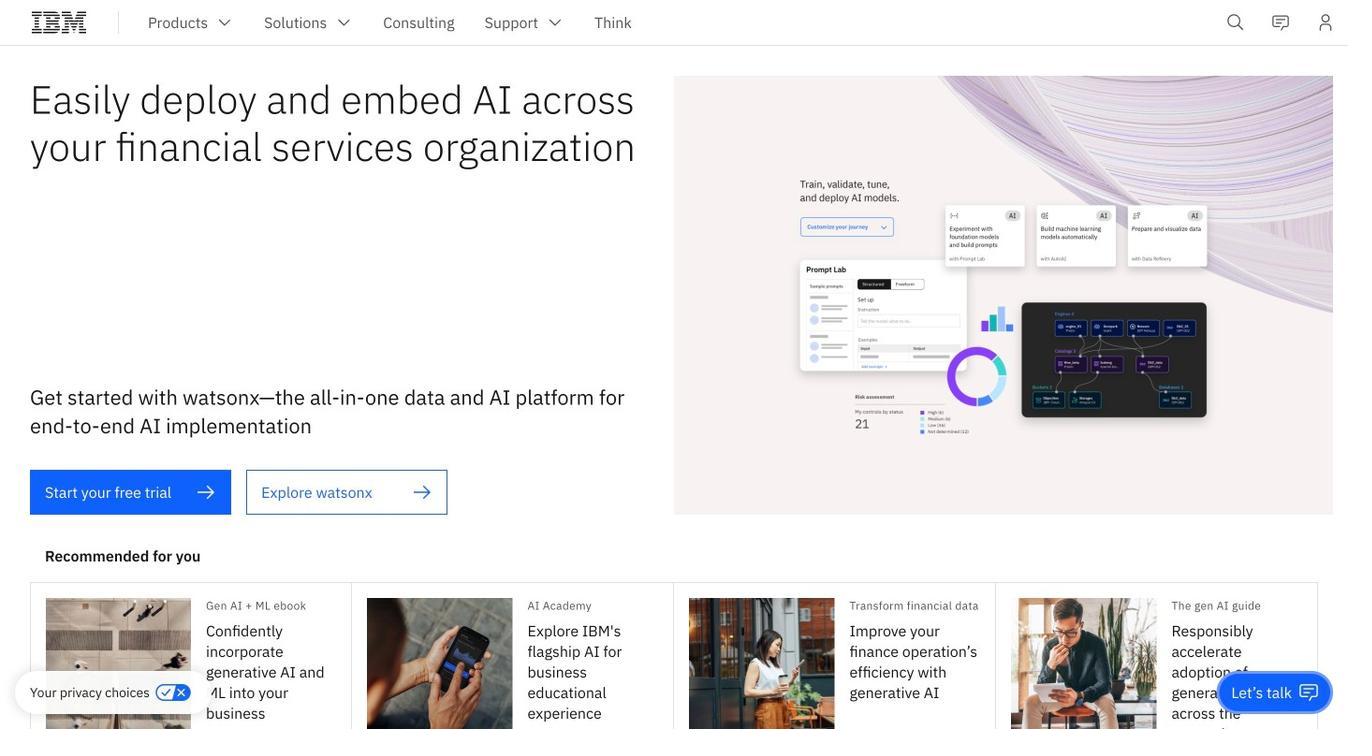 Task type: vqa. For each thing, say whether or not it's contained in the screenshot.
Notifications icon
no



Task type: describe. For each thing, give the bounding box(es) containing it.
your privacy choices element
[[30, 683, 150, 704]]

let's talk element
[[1232, 683, 1293, 704]]



